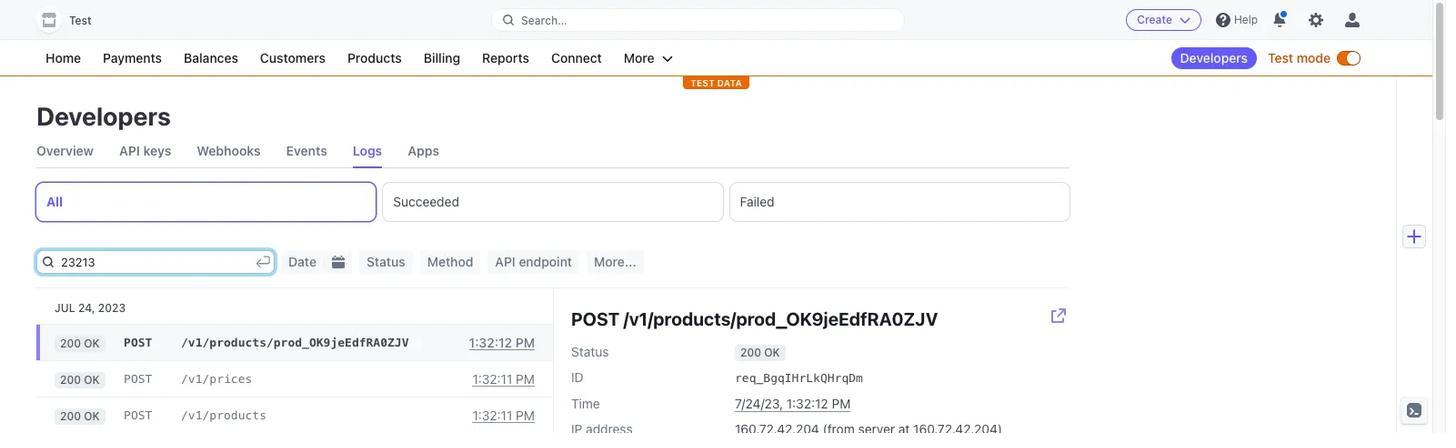 Task type: describe. For each thing, give the bounding box(es) containing it.
200 for /v1/prices
[[60, 373, 81, 386]]

api endpoint
[[495, 254, 572, 269]]

0 horizontal spatial developers
[[36, 101, 171, 131]]

1 vertical spatial /v1/products/prod_ok9jeedfra0zjv
[[181, 336, 409, 349]]

test button
[[36, 7, 110, 33]]

test for test
[[69, 14, 91, 27]]

req_bgqihrlkqhrqdm
[[735, 371, 863, 385]]

Search… text field
[[492, 9, 904, 31]]

200 ok for /v1/prices
[[60, 373, 100, 386]]

succeeded
[[393, 194, 459, 209]]

help
[[1234, 13, 1258, 26]]

0 vertical spatial developers
[[1180, 50, 1248, 66]]

logs link
[[353, 135, 382, 167]]

balances link
[[175, 47, 247, 69]]

ok for /v1/products
[[84, 409, 100, 423]]

7/24/23, 1:32:12 pm
[[735, 396, 851, 411]]

pm for /v1/products
[[516, 408, 535, 423]]

payments
[[103, 50, 162, 66]]

test
[[691, 77, 715, 88]]

api keys
[[119, 143, 171, 158]]

home
[[45, 50, 81, 66]]

0 vertical spatial /v1/products/prod_ok9jeedfra0zjv
[[624, 308, 938, 329]]

help button
[[1209, 5, 1265, 35]]

pm for /v1/prices
[[516, 371, 535, 387]]

api keys link
[[119, 135, 171, 167]]

status tab list
[[36, 183, 1070, 221]]

post for /v1/products/prod_ok9jeedfra0zjv
[[124, 336, 152, 349]]

test for test mode
[[1268, 50, 1294, 66]]

test data
[[691, 77, 742, 88]]

1:32:11 pm for /v1/products
[[473, 408, 535, 423]]

overview
[[36, 143, 94, 158]]

1:32:12 pm button
[[469, 335, 535, 351]]

products
[[347, 50, 402, 66]]

events link
[[286, 135, 327, 167]]

more... button
[[587, 250, 644, 274]]

1:32:12 inside 1:32:12 pm button
[[469, 335, 512, 350]]

billing link
[[415, 47, 469, 69]]

succeeded button
[[383, 183, 723, 221]]

webhooks link
[[197, 135, 261, 167]]

ok for /v1/prices
[[84, 373, 100, 386]]

200 ok for /v1/products/prod_ok9jeedfra0zjv
[[60, 336, 100, 350]]

home link
[[36, 47, 90, 69]]

jul
[[55, 301, 75, 314]]

billing
[[424, 50, 460, 66]]

7/24/23, 1:32:12 pm button
[[735, 395, 851, 413]]

create button
[[1127, 9, 1202, 31]]

api endpoint button
[[488, 250, 580, 274]]

date
[[288, 254, 317, 269]]

endpoint
[[519, 254, 572, 269]]

logs
[[353, 143, 382, 158]]

webhooks
[[197, 143, 261, 158]]

1 vertical spatial status
[[571, 344, 609, 359]]

200 for /v1/products
[[60, 409, 81, 423]]

/v1/prices
[[181, 372, 252, 386]]

status inside button
[[367, 254, 406, 269]]

pm inside button
[[832, 396, 851, 411]]

Search… search field
[[492, 9, 904, 31]]

failed
[[740, 194, 775, 209]]

1:32:11 pm button for /v1/products
[[473, 408, 535, 424]]



Task type: vqa. For each thing, say whether or not it's contained in the screenshot.
Connect LINK
yes



Task type: locate. For each thing, give the bounding box(es) containing it.
method
[[427, 254, 473, 269]]

method button
[[420, 250, 481, 274]]

payments link
[[94, 47, 171, 69]]

1:32:12 down req_bgqihrlkqhrqdm
[[787, 396, 829, 411]]

0 horizontal spatial test
[[69, 14, 91, 27]]

1 horizontal spatial developers
[[1180, 50, 1248, 66]]

date button
[[281, 250, 324, 274]]

connect link
[[542, 47, 611, 69]]

pm down 1:32:12 pm button
[[516, 371, 535, 387]]

/v1/products/prod_ok9jeedfra0zjv down date button
[[181, 336, 409, 349]]

developers
[[1180, 50, 1248, 66], [36, 101, 171, 131]]

1:32:11
[[473, 371, 513, 387], [473, 408, 513, 423]]

1 horizontal spatial /v1/products/prod_ok9jeedfra0zjv
[[624, 308, 938, 329]]

1 vertical spatial developers
[[36, 101, 171, 131]]

/v1/products/prod_ok9jeedfra0zjv
[[624, 308, 938, 329], [181, 336, 409, 349]]

1 vertical spatial 1:32:12
[[787, 396, 829, 411]]

1:32:11 pm button
[[473, 371, 535, 388], [473, 408, 535, 424]]

0 vertical spatial api
[[119, 143, 140, 158]]

ok for /v1/products/prod_ok9jeedfra0zjv
[[84, 336, 100, 350]]

products link
[[338, 47, 411, 69]]

customers link
[[251, 47, 335, 69]]

post /v1/products/prod_ok9jeedfra0zjv
[[571, 308, 938, 329]]

200 ok for /v1/products
[[60, 409, 100, 423]]

data
[[717, 77, 742, 88]]

events
[[286, 143, 327, 158]]

reports
[[482, 50, 529, 66]]

apps
[[408, 143, 439, 158]]

1 vertical spatial api
[[495, 254, 516, 269]]

overview link
[[36, 135, 94, 167]]

2 1:32:11 from the top
[[473, 408, 513, 423]]

status up id at the left of the page
[[571, 344, 609, 359]]

create
[[1137, 13, 1173, 26]]

all button
[[36, 183, 376, 221]]

api left 'endpoint'
[[495, 254, 516, 269]]

2 1:32:11 pm from the top
[[473, 408, 535, 423]]

test
[[69, 14, 91, 27], [1268, 50, 1294, 66]]

balances
[[184, 50, 238, 66]]

pm
[[516, 335, 535, 350], [516, 371, 535, 387], [832, 396, 851, 411], [516, 408, 535, 423]]

1:32:11 pm
[[473, 371, 535, 387], [473, 408, 535, 423]]

200
[[60, 336, 81, 350], [741, 346, 761, 359], [60, 373, 81, 386], [60, 409, 81, 423]]

1 1:32:11 pm from the top
[[473, 371, 535, 387]]

1 vertical spatial 1:32:11
[[473, 408, 513, 423]]

test left mode
[[1268, 50, 1294, 66]]

status button
[[359, 250, 413, 274]]

1 horizontal spatial test
[[1268, 50, 1294, 66]]

api for api keys
[[119, 143, 140, 158]]

1:32:11 for /v1/products
[[473, 408, 513, 423]]

1:32:12 pm
[[469, 335, 535, 350]]

post for /v1/prices
[[124, 372, 152, 386]]

0 vertical spatial 1:32:12
[[469, 335, 512, 350]]

reports link
[[473, 47, 539, 69]]

api inside button
[[495, 254, 516, 269]]

connect
[[551, 50, 602, 66]]

2023
[[98, 301, 126, 314]]

0 vertical spatial 1:32:11 pm
[[473, 371, 535, 387]]

ok
[[84, 336, 100, 350], [764, 346, 780, 359], [84, 373, 100, 386], [84, 409, 100, 423]]

id
[[571, 369, 584, 385]]

failed button
[[730, 183, 1070, 221]]

0 vertical spatial 1:32:11
[[473, 371, 513, 387]]

1:32:12 down method button
[[469, 335, 512, 350]]

developers down help button
[[1180, 50, 1248, 66]]

1 1:32:11 from the top
[[473, 371, 513, 387]]

keys
[[143, 143, 171, 158]]

24,
[[78, 301, 95, 314]]

/v1/products/prod_ok9jeedfra0zjv up req_bgqihrlkqhrqdm
[[624, 308, 938, 329]]

1 horizontal spatial status
[[571, 344, 609, 359]]

200 for /v1/products/prod_ok9jeedfra0zjv
[[60, 336, 81, 350]]

api inside "tab list"
[[119, 143, 140, 158]]

status left "method"
[[367, 254, 406, 269]]

1:32:11 pm button for /v1/prices
[[473, 371, 535, 388]]

pm down api endpoint button
[[516, 335, 535, 350]]

customers
[[260, 50, 326, 66]]

mode
[[1297, 50, 1331, 66]]

1:32:12
[[469, 335, 512, 350], [787, 396, 829, 411]]

0 horizontal spatial api
[[119, 143, 140, 158]]

2 1:32:11 pm button from the top
[[473, 408, 535, 424]]

1 vertical spatial test
[[1268, 50, 1294, 66]]

pm inside button
[[516, 335, 535, 350]]

1 horizontal spatial 1:32:12
[[787, 396, 829, 411]]

0 horizontal spatial /v1/products/prod_ok9jeedfra0zjv
[[181, 336, 409, 349]]

pm for /v1/products/prod_ok9jeedfra0zjv
[[516, 335, 535, 350]]

more button
[[615, 47, 682, 69]]

1:32:11 for /v1/prices
[[473, 371, 513, 387]]

7/24/23,
[[735, 396, 783, 411]]

tab list
[[36, 135, 1070, 168]]

developers up overview
[[36, 101, 171, 131]]

post for /v1/products
[[124, 408, 152, 422]]

1 1:32:11 pm button from the top
[[473, 371, 535, 388]]

1:32:12 inside 7/24/23, 1:32:12 pm button
[[787, 396, 829, 411]]

api for api endpoint
[[495, 254, 516, 269]]

test up home
[[69, 14, 91, 27]]

pm down req_bgqihrlkqhrqdm
[[832, 396, 851, 411]]

0 vertical spatial status
[[367, 254, 406, 269]]

1 vertical spatial 1:32:11 pm
[[473, 408, 535, 423]]

api left keys
[[119, 143, 140, 158]]

test inside test button
[[69, 14, 91, 27]]

status
[[367, 254, 406, 269], [571, 344, 609, 359]]

1:32:11 pm for /v1/prices
[[473, 371, 535, 387]]

1 vertical spatial 1:32:11 pm button
[[473, 408, 535, 424]]

Resource ID search field
[[54, 251, 274, 273]]

search…
[[521, 13, 567, 27]]

0 vertical spatial test
[[69, 14, 91, 27]]

apps link
[[408, 135, 439, 167]]

pm left time
[[516, 408, 535, 423]]

test mode
[[1268, 50, 1331, 66]]

api
[[119, 143, 140, 158], [495, 254, 516, 269]]

/v1/products
[[181, 408, 267, 422]]

more...
[[594, 254, 637, 269]]

developers link
[[1171, 47, 1257, 69]]

all
[[46, 194, 63, 209]]

time
[[571, 396, 600, 411]]

0 horizontal spatial status
[[367, 254, 406, 269]]

0 horizontal spatial 1:32:12
[[469, 335, 512, 350]]

1 horizontal spatial api
[[495, 254, 516, 269]]

tab list containing overview
[[36, 135, 1070, 168]]

0 vertical spatial 1:32:11 pm button
[[473, 371, 535, 388]]

200 ok
[[60, 336, 100, 350], [741, 346, 780, 359], [60, 373, 100, 386], [60, 409, 100, 423]]

jul 24, 2023
[[55, 301, 126, 314]]

post
[[571, 308, 620, 329], [124, 336, 152, 349], [124, 372, 152, 386], [124, 408, 152, 422]]

more
[[624, 50, 655, 66]]



